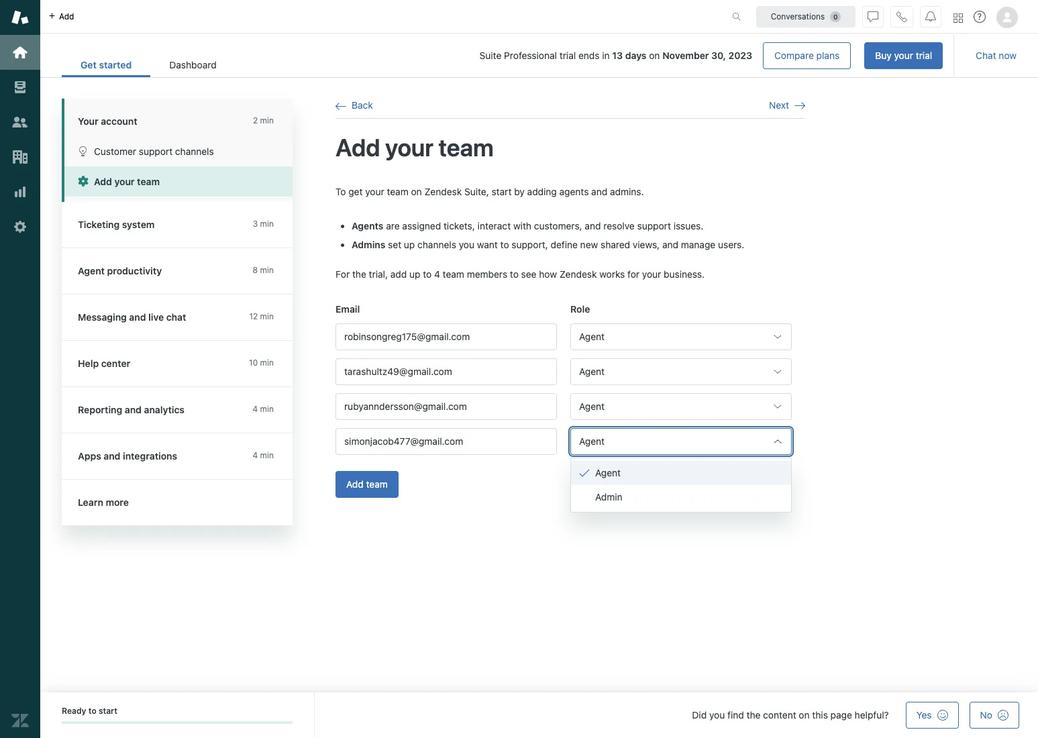 Task type: locate. For each thing, give the bounding box(es) containing it.
channels inside button
[[175, 146, 214, 157]]

admins set up channels you want to support, define new shared views, and manage users.
[[352, 239, 744, 250]]

0 horizontal spatial on
[[411, 186, 422, 197]]

1 vertical spatial you
[[709, 709, 725, 721]]

and right apps at bottom left
[[104, 450, 120, 462]]

start left the by
[[492, 186, 512, 197]]

0 horizontal spatial support
[[139, 146, 173, 157]]

want
[[477, 239, 498, 250]]

Email field
[[335, 324, 557, 350], [335, 359, 557, 385], [335, 393, 557, 420], [335, 428, 557, 455]]

support up "views,"
[[637, 220, 671, 232]]

account
[[101, 115, 137, 127]]

0 vertical spatial zendesk
[[424, 186, 462, 197]]

0 horizontal spatial you
[[459, 239, 474, 250]]

up
[[404, 239, 415, 250], [409, 269, 420, 280]]

1 vertical spatial the
[[746, 709, 761, 721]]

page
[[830, 709, 852, 721]]

up right trial, at left
[[409, 269, 420, 280]]

0 horizontal spatial the
[[352, 269, 366, 280]]

channels
[[175, 146, 214, 157], [417, 239, 456, 250]]

4 min
[[253, 404, 274, 414], [253, 450, 274, 460]]

0 horizontal spatial channels
[[175, 146, 214, 157]]

1 horizontal spatial you
[[709, 709, 725, 721]]

min inside messaging and live chat heading
[[260, 311, 274, 321]]

next
[[769, 99, 789, 111]]

reporting image
[[11, 183, 29, 201]]

1 email field from the top
[[335, 324, 557, 350]]

your account heading
[[62, 99, 306, 136]]

up right set
[[404, 239, 415, 250]]

for the trial, add up to 4 team members to see how zendesk works for your business.
[[335, 269, 705, 280]]

and
[[591, 186, 607, 197], [585, 220, 601, 232], [662, 239, 678, 250], [129, 311, 146, 323], [125, 404, 142, 415], [104, 450, 120, 462]]

customer support channels button
[[64, 136, 293, 166]]

4 inside the apps and integrations "heading"
[[253, 450, 258, 460]]

min inside reporting and analytics heading
[[260, 404, 274, 414]]

on left this
[[799, 709, 810, 721]]

email field for 1st agent "popup button" from the top
[[335, 324, 557, 350]]

reporting and analytics
[[78, 404, 185, 415]]

0 horizontal spatial add your team
[[94, 176, 160, 187]]

1 vertical spatial zendesk
[[559, 269, 597, 280]]

12 min
[[249, 311, 274, 321]]

customer support channels
[[94, 146, 214, 157]]

2 vertical spatial add
[[346, 479, 364, 490]]

1 4 min from the top
[[253, 404, 274, 414]]

trial down the notifications 'icon'
[[916, 50, 932, 61]]

admin
[[595, 491, 622, 503]]

min for agent productivity
[[260, 265, 274, 275]]

agent inside agent productivity heading
[[78, 265, 105, 276]]

and left live
[[129, 311, 146, 323]]

0 vertical spatial add your team
[[335, 133, 494, 162]]

add inside button
[[346, 479, 364, 490]]

chat
[[976, 50, 996, 61]]

you down tickets,
[[459, 239, 474, 250]]

your inside button
[[114, 176, 135, 187]]

how
[[539, 269, 557, 280]]

on
[[649, 50, 660, 61], [411, 186, 422, 197], [799, 709, 810, 721]]

tab list
[[62, 52, 235, 77]]

zendesk image
[[11, 712, 29, 729]]

section
[[246, 42, 943, 69]]

agent inside agent option
[[595, 467, 621, 478]]

apps and integrations heading
[[62, 433, 306, 480]]

your
[[78, 115, 98, 127]]

add your team inside the add your team button
[[94, 176, 160, 187]]

admin image
[[11, 218, 29, 236]]

min inside ticketing system heading
[[260, 219, 274, 229]]

ticketing system heading
[[62, 202, 306, 248]]

4 min for analytics
[[253, 404, 274, 414]]

add right "zendesk support" icon
[[59, 11, 74, 21]]

2 min from the top
[[260, 219, 274, 229]]

ticketing
[[78, 219, 120, 230]]

set
[[388, 239, 401, 250]]

channels down assigned
[[417, 239, 456, 250]]

add right trial, at left
[[390, 269, 407, 280]]

add your team inside the 'content-title' region
[[335, 133, 494, 162]]

1 min from the top
[[260, 115, 274, 125]]

1 vertical spatial start
[[99, 706, 117, 716]]

tab list containing get started
[[62, 52, 235, 77]]

0 vertical spatial 4
[[434, 269, 440, 280]]

suite professional trial ends in 13 days on november 30, 2023
[[479, 50, 752, 61]]

0 vertical spatial you
[[459, 239, 474, 250]]

new
[[580, 239, 598, 250]]

4 email field from the top
[[335, 428, 557, 455]]

messaging
[[78, 311, 127, 323]]

0 vertical spatial 4 min
[[253, 404, 274, 414]]

list box
[[570, 458, 792, 513]]

region containing to get your team on zendesk suite, start by adding agents and admins.
[[335, 185, 805, 514]]

2 4 min from the top
[[253, 450, 274, 460]]

role
[[570, 303, 590, 315]]

the right find at the right
[[746, 709, 761, 721]]

5 min from the top
[[260, 358, 274, 368]]

min for apps and integrations
[[260, 450, 274, 460]]

min for messaging and live chat
[[260, 311, 274, 321]]

list box containing agent
[[570, 458, 792, 513]]

region
[[335, 185, 805, 514]]

2023
[[728, 50, 752, 61]]

3 email field from the top
[[335, 393, 557, 420]]

1 horizontal spatial on
[[649, 50, 660, 61]]

ready
[[62, 706, 86, 716]]

min inside the apps and integrations "heading"
[[260, 450, 274, 460]]

by
[[514, 186, 525, 197]]

1 vertical spatial support
[[637, 220, 671, 232]]

to down assigned
[[423, 269, 432, 280]]

2 horizontal spatial on
[[799, 709, 810, 721]]

business.
[[664, 269, 705, 280]]

productivity
[[107, 265, 162, 276]]

november
[[662, 50, 709, 61]]

1 vertical spatial add
[[94, 176, 112, 187]]

team
[[439, 133, 494, 162], [137, 176, 160, 187], [387, 186, 408, 197], [443, 269, 464, 280], [366, 479, 388, 490]]

add
[[59, 11, 74, 21], [390, 269, 407, 280]]

members
[[467, 269, 507, 280]]

8 min
[[253, 265, 274, 275]]

0 vertical spatial channels
[[175, 146, 214, 157]]

min inside help center heading
[[260, 358, 274, 368]]

1 vertical spatial on
[[411, 186, 422, 197]]

suite,
[[464, 186, 489, 197]]

1 horizontal spatial support
[[637, 220, 671, 232]]

compare plans button
[[763, 42, 851, 69]]

admin option
[[571, 485, 791, 509]]

min inside your account heading
[[260, 115, 274, 125]]

help
[[78, 358, 99, 369]]

next button
[[769, 99, 805, 112]]

trial
[[559, 50, 576, 61], [916, 50, 932, 61]]

list box inside region
[[570, 458, 792, 513]]

you
[[459, 239, 474, 250], [709, 709, 725, 721]]

4
[[434, 269, 440, 280], [253, 404, 258, 414], [253, 450, 258, 460]]

zendesk left suite, at the left of the page
[[424, 186, 462, 197]]

7 min from the top
[[260, 450, 274, 460]]

4 for reporting and analytics
[[253, 404, 258, 414]]

1 horizontal spatial trial
[[916, 50, 932, 61]]

add for the 'content-title' region
[[335, 133, 380, 162]]

tickets,
[[444, 220, 475, 232]]

30,
[[711, 50, 726, 61]]

1 vertical spatial channels
[[417, 239, 456, 250]]

0 horizontal spatial trial
[[559, 50, 576, 61]]

1 horizontal spatial channels
[[417, 239, 456, 250]]

customer
[[94, 146, 136, 157]]

dashboard tab
[[151, 52, 235, 77]]

0 horizontal spatial start
[[99, 706, 117, 716]]

2 vertical spatial 4
[[253, 450, 258, 460]]

add your team
[[335, 133, 494, 162], [94, 176, 160, 187]]

3 min from the top
[[260, 265, 274, 275]]

on up assigned
[[411, 186, 422, 197]]

2 email field from the top
[[335, 359, 557, 385]]

and left analytics at the left of the page
[[125, 404, 142, 415]]

0 vertical spatial add
[[59, 11, 74, 21]]

1 horizontal spatial start
[[492, 186, 512, 197]]

get
[[348, 186, 363, 197]]

zendesk products image
[[953, 13, 963, 22]]

you right did
[[709, 709, 725, 721]]

8
[[253, 265, 258, 275]]

4 inside reporting and analytics heading
[[253, 404, 258, 414]]

6 min from the top
[[260, 404, 274, 414]]

agent
[[78, 265, 105, 276], [579, 331, 605, 342], [579, 366, 605, 377], [579, 401, 605, 412], [579, 436, 605, 447], [595, 467, 621, 478]]

content
[[763, 709, 796, 721]]

min inside agent productivity heading
[[260, 265, 274, 275]]

in
[[602, 50, 610, 61]]

zendesk support image
[[11, 9, 29, 26]]

1 vertical spatial 4 min
[[253, 450, 274, 460]]

helpful?
[[855, 709, 889, 721]]

10 min
[[249, 358, 274, 368]]

trial for your
[[916, 50, 932, 61]]

2 trial from the left
[[916, 50, 932, 61]]

admins.
[[610, 186, 644, 197]]

min for your account
[[260, 115, 274, 125]]

4 min inside the apps and integrations "heading"
[[253, 450, 274, 460]]

team inside button
[[366, 479, 388, 490]]

0 vertical spatial the
[[352, 269, 366, 280]]

reporting and analytics heading
[[62, 387, 306, 433]]

add button
[[40, 0, 82, 33]]

channels up the add your team button
[[175, 146, 214, 157]]

to left see
[[510, 269, 519, 280]]

1 horizontal spatial add
[[390, 269, 407, 280]]

to inside footer
[[88, 706, 96, 716]]

to right ready
[[88, 706, 96, 716]]

your inside button
[[894, 50, 913, 61]]

yes button
[[906, 702, 959, 729]]

the inside region
[[352, 269, 366, 280]]

0 vertical spatial on
[[649, 50, 660, 61]]

chat
[[166, 311, 186, 323]]

1 vertical spatial add your team
[[94, 176, 160, 187]]

professional
[[504, 50, 557, 61]]

and up new
[[585, 220, 601, 232]]

buy your trial
[[875, 50, 932, 61]]

1 horizontal spatial add your team
[[335, 133, 494, 162]]

learn more heading
[[62, 480, 306, 526]]

help center
[[78, 358, 130, 369]]

compare
[[774, 50, 814, 61]]

on right days
[[649, 50, 660, 61]]

views,
[[633, 239, 660, 250]]

the
[[352, 269, 366, 280], [746, 709, 761, 721]]

shared
[[601, 239, 630, 250]]

analytics
[[144, 404, 185, 415]]

1 horizontal spatial the
[[746, 709, 761, 721]]

1 vertical spatial 4
[[253, 404, 258, 414]]

min
[[260, 115, 274, 125], [260, 219, 274, 229], [260, 265, 274, 275], [260, 311, 274, 321], [260, 358, 274, 368], [260, 404, 274, 414], [260, 450, 274, 460]]

team inside button
[[137, 176, 160, 187]]

footer
[[40, 692, 1038, 738]]

0 horizontal spatial add
[[59, 11, 74, 21]]

dashboard
[[169, 59, 217, 70]]

support up the add your team button
[[139, 146, 173, 157]]

add inside the 'content-title' region
[[335, 133, 380, 162]]

to right want
[[500, 239, 509, 250]]

4 for apps and integrations
[[253, 450, 258, 460]]

zendesk right "how"
[[559, 269, 597, 280]]

0 vertical spatial support
[[139, 146, 173, 157]]

1 vertical spatial add
[[390, 269, 407, 280]]

1 trial from the left
[[559, 50, 576, 61]]

start right ready
[[99, 706, 117, 716]]

the right the for at the left of the page
[[352, 269, 366, 280]]

ends
[[578, 50, 600, 61]]

trial left ends
[[559, 50, 576, 61]]

messaging and live chat
[[78, 311, 186, 323]]

the inside footer
[[746, 709, 761, 721]]

4 min from the top
[[260, 311, 274, 321]]

you inside region
[[459, 239, 474, 250]]

compare plans
[[774, 50, 840, 61]]

no button
[[969, 702, 1019, 729]]

2
[[253, 115, 258, 125]]

4 min inside reporting and analytics heading
[[253, 404, 274, 414]]

0 vertical spatial add
[[335, 133, 380, 162]]

0 vertical spatial start
[[492, 186, 512, 197]]

trial inside the buy your trial button
[[916, 50, 932, 61]]

trial,
[[369, 269, 388, 280]]

4 inside region
[[434, 269, 440, 280]]



Task type: describe. For each thing, give the bounding box(es) containing it.
1 horizontal spatial zendesk
[[559, 269, 597, 280]]

for
[[627, 269, 639, 280]]

2 min
[[253, 115, 274, 125]]

content-title region
[[335, 132, 805, 163]]

4 agent button from the top
[[570, 428, 792, 455]]

manage
[[681, 239, 715, 250]]

3 min
[[253, 219, 274, 229]]

3 agent button from the top
[[570, 393, 792, 420]]

users.
[[718, 239, 744, 250]]

email field for 2nd agent "popup button" from the bottom of the region containing to get your team on zendesk suite, start by adding agents and admins.
[[335, 393, 557, 420]]

support,
[[512, 239, 548, 250]]

customers,
[[534, 220, 582, 232]]

0 vertical spatial up
[[404, 239, 415, 250]]

system
[[122, 219, 155, 230]]

add inside button
[[94, 176, 112, 187]]

start inside footer
[[99, 706, 117, 716]]

assigned
[[402, 220, 441, 232]]

interact
[[478, 220, 511, 232]]

agents
[[559, 186, 589, 197]]

conversations
[[771, 11, 825, 21]]

admins
[[352, 239, 385, 250]]

integrations
[[123, 450, 177, 462]]

conversations button
[[756, 6, 856, 27]]

on inside region
[[411, 186, 422, 197]]

team inside the 'content-title' region
[[439, 133, 494, 162]]

and right "views,"
[[662, 239, 678, 250]]

13
[[612, 50, 623, 61]]

and right "agents"
[[591, 186, 607, 197]]

email field for 2nd agent "popup button" from the top
[[335, 359, 557, 385]]

plans
[[816, 50, 840, 61]]

November 30, 2023 text field
[[662, 50, 752, 61]]

button displays agent's chat status as invisible. image
[[868, 11, 878, 22]]

suite
[[479, 50, 501, 61]]

see
[[521, 269, 536, 280]]

add for add team button
[[346, 479, 364, 490]]

support inside region
[[637, 220, 671, 232]]

views image
[[11, 79, 29, 96]]

notifications image
[[925, 11, 936, 22]]

section containing suite professional trial ends in
[[246, 42, 943, 69]]

your inside the 'content-title' region
[[385, 133, 434, 162]]

add team
[[346, 479, 388, 490]]

add team button
[[335, 471, 398, 498]]

agent option
[[571, 461, 791, 485]]

start inside region
[[492, 186, 512, 197]]

back button
[[335, 99, 373, 112]]

chat now
[[976, 50, 1017, 61]]

trial for professional
[[559, 50, 576, 61]]

issues.
[[673, 220, 703, 232]]

buy
[[875, 50, 892, 61]]

min for ticketing system
[[260, 219, 274, 229]]

now
[[999, 50, 1017, 61]]

messaging and live chat heading
[[62, 295, 306, 341]]

main element
[[0, 0, 40, 738]]

live
[[148, 311, 164, 323]]

reporting
[[78, 404, 122, 415]]

add your team button
[[64, 166, 293, 197]]

min for reporting and analytics
[[260, 404, 274, 414]]

get started image
[[11, 44, 29, 61]]

chat now button
[[965, 42, 1027, 69]]

4 min for integrations
[[253, 450, 274, 460]]

agent productivity
[[78, 265, 162, 276]]

ticketing system
[[78, 219, 155, 230]]

learn more button
[[62, 480, 290, 525]]

help center heading
[[62, 341, 306, 387]]

apps and integrations
[[78, 450, 177, 462]]

2 vertical spatial on
[[799, 709, 810, 721]]

get started
[[81, 59, 132, 70]]

progress-bar progress bar
[[62, 722, 293, 724]]

support inside button
[[139, 146, 173, 157]]

get help image
[[974, 11, 986, 23]]

2 agent button from the top
[[570, 359, 792, 385]]

add inside popup button
[[59, 11, 74, 21]]

channels inside region
[[417, 239, 456, 250]]

and inside "heading"
[[104, 450, 120, 462]]

to
[[335, 186, 346, 197]]

started
[[99, 59, 132, 70]]

and inside heading
[[129, 311, 146, 323]]

1 vertical spatial up
[[409, 269, 420, 280]]

did
[[692, 709, 707, 721]]

customers image
[[11, 113, 29, 131]]

learn
[[78, 497, 103, 508]]

days
[[625, 50, 646, 61]]

did you find the content on this page helpful?
[[692, 709, 889, 721]]

and inside heading
[[125, 404, 142, 415]]

to get your team on zendesk suite, start by adding agents and admins.
[[335, 186, 644, 197]]

get
[[81, 59, 97, 70]]

footer containing did you find the content on this page helpful?
[[40, 692, 1038, 738]]

3
[[253, 219, 258, 229]]

adding
[[527, 186, 557, 197]]

email
[[335, 303, 360, 315]]

add inside region
[[390, 269, 407, 280]]

works
[[599, 269, 625, 280]]

center
[[101, 358, 130, 369]]

agent productivity heading
[[62, 248, 306, 295]]

1 agent button from the top
[[570, 324, 792, 350]]

yes
[[916, 709, 932, 721]]

min for help center
[[260, 358, 274, 368]]

define
[[551, 239, 578, 250]]

your account
[[78, 115, 137, 127]]

buy your trial button
[[864, 42, 943, 69]]

more
[[106, 497, 129, 508]]

you inside footer
[[709, 709, 725, 721]]

resolve
[[603, 220, 635, 232]]

with
[[513, 220, 531, 232]]

this
[[812, 709, 828, 721]]

back
[[352, 99, 373, 111]]

for
[[335, 269, 350, 280]]

0 horizontal spatial zendesk
[[424, 186, 462, 197]]

organizations image
[[11, 148, 29, 166]]

agents
[[352, 220, 383, 232]]

agents are assigned tickets, interact with customers, and resolve support issues.
[[352, 220, 703, 232]]

no
[[980, 709, 992, 721]]



Task type: vqa. For each thing, say whether or not it's contained in the screenshot.


